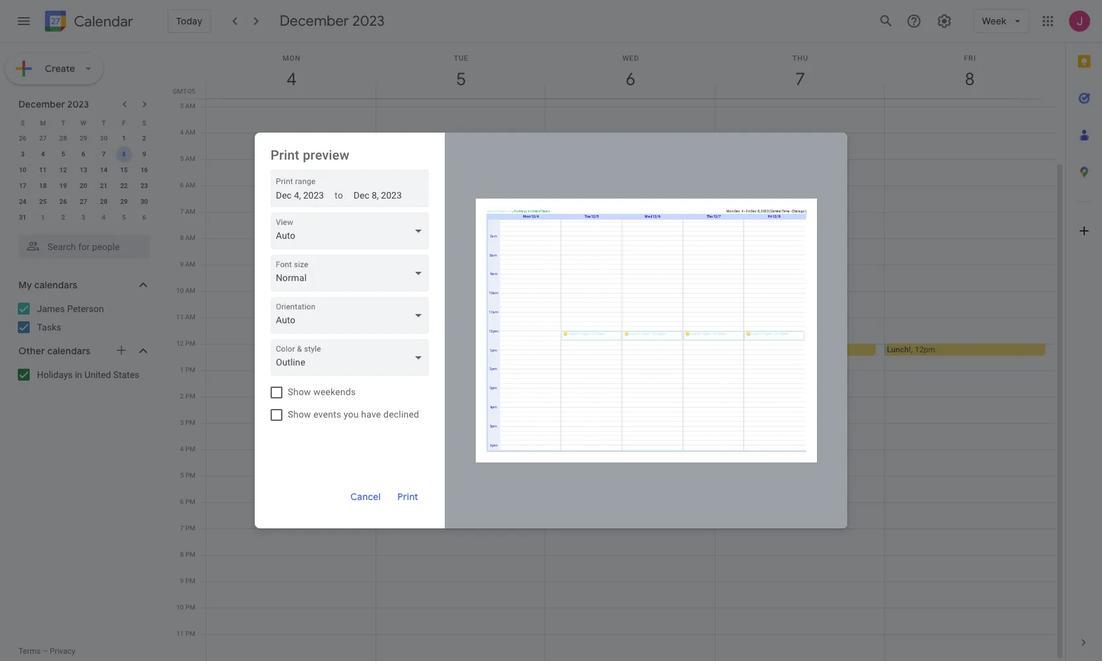 Task type: vqa. For each thing, say whether or not it's contained in the screenshot.
the rightmost Greg
no



Task type: describe. For each thing, give the bounding box(es) containing it.
print for print range
[[276, 177, 293, 186]]

january 4 element
[[96, 210, 112, 226]]

14
[[100, 166, 108, 174]]

november 28 element
[[55, 131, 71, 147]]

row containing s
[[13, 115, 154, 131]]

declined
[[384, 409, 419, 420]]

5 down the november 28 element on the left of page
[[61, 151, 65, 158]]

5 for 5 am
[[180, 155, 184, 162]]

12 element
[[55, 162, 71, 178]]

11 pm
[[176, 631, 195, 638]]

12pm inside button
[[421, 345, 441, 355]]

15 element
[[116, 162, 132, 178]]

to
[[335, 190, 343, 201]]

9 pm
[[180, 578, 195, 585]]

row containing 31
[[13, 210, 154, 226]]

3 for january 3 element
[[82, 214, 85, 221]]

am for 6 am
[[185, 182, 195, 189]]

24 element
[[15, 194, 31, 210]]

10 for 10 am
[[176, 287, 184, 294]]

28 element
[[96, 194, 112, 210]]

december 2023 grid
[[13, 115, 154, 226]]

12 for 12
[[59, 166, 67, 174]]

1 cell from the left
[[207, 27, 376, 662]]

print inside "print" button
[[398, 491, 418, 503]]

show events you have declined
[[288, 409, 419, 420]]

m
[[40, 119, 46, 126]]

24
[[19, 198, 26, 205]]

1 schedule from the left
[[418, 292, 451, 302]]

other calendars
[[18, 345, 90, 357]]

print preview
[[271, 147, 350, 163]]

18
[[39, 182, 47, 189]]

pm for 8 pm
[[185, 551, 195, 559]]

row containing 10
[[13, 162, 154, 178]]

1 10am from the left
[[455, 292, 475, 302]]

3 lunch! from the left
[[887, 345, 911, 355]]

3 schedule from the left
[[757, 292, 790, 302]]

2 12pm from the left
[[590, 345, 611, 355]]

grid containing barber schedule
[[169, 27, 1066, 662]]

november 27 element
[[35, 131, 51, 147]]

0 horizontal spatial 2023
[[67, 98, 89, 110]]

27 for 27 element at the left
[[80, 198, 87, 205]]

End date text field
[[354, 188, 402, 203]]

2 cell from the left
[[375, 27, 546, 662]]

terms – privacy
[[18, 647, 75, 656]]

15
[[120, 166, 128, 174]]

peterson
[[67, 304, 104, 314]]

3 cell from the left
[[545, 27, 716, 662]]

print range
[[276, 177, 316, 186]]

4 cell from the left
[[714, 27, 885, 662]]

25
[[39, 198, 47, 205]]

1 horizontal spatial 2
[[142, 135, 146, 142]]

am for 11 am
[[185, 314, 195, 321]]

6 for 6 pm
[[180, 498, 184, 506]]

3 for 3 am
[[180, 102, 184, 110]]

holidays in united states
[[37, 370, 140, 380]]

10 for 10
[[19, 166, 26, 174]]

8 for 8 am
[[180, 234, 184, 242]]

4 12pm from the left
[[915, 345, 936, 355]]

29 element
[[116, 194, 132, 210]]

am for 4 am
[[185, 129, 195, 136]]

lunch! for 2nd cell from the right
[[732, 345, 756, 355]]

11 for 11 am
[[176, 314, 184, 321]]

5 am
[[180, 155, 195, 162]]

f
[[122, 119, 126, 126]]

united
[[85, 370, 111, 380]]

1 for 1 pm
[[180, 366, 184, 374]]

1 barber from the left
[[392, 292, 415, 302]]

support image
[[907, 13, 922, 29]]

21 element
[[96, 178, 112, 194]]

2 column header from the left
[[376, 43, 546, 98]]

4 for 4 am
[[180, 129, 184, 136]]

january 1 element
[[35, 210, 51, 226]]

privacy link
[[50, 647, 75, 656]]

barber schedule , 10am for fourth cell from the right
[[392, 292, 475, 302]]

17
[[19, 182, 26, 189]]

cell containing lunch!
[[885, 27, 1055, 662]]

23 element
[[136, 178, 152, 194]]

3 barber from the left
[[731, 292, 755, 302]]

terms
[[18, 647, 41, 656]]

cancel button
[[345, 481, 387, 513]]

27 element
[[76, 194, 91, 210]]

gmt-05
[[173, 88, 195, 95]]

am for 9 am
[[185, 261, 195, 268]]

pm for 6 pm
[[185, 498, 195, 506]]

main drawer image
[[16, 13, 32, 29]]

26 for 26 element
[[59, 198, 67, 205]]

pm for 7 pm
[[185, 525, 195, 532]]

5 for january 5 element
[[122, 214, 126, 221]]

8 pm
[[180, 551, 195, 559]]

12 for 12 pm
[[176, 340, 184, 347]]

row containing 26
[[13, 131, 154, 147]]

22
[[120, 182, 128, 189]]

show for show weekends
[[288, 387, 311, 397]]

w
[[81, 119, 86, 126]]

row containing 24
[[13, 194, 154, 210]]

0 vertical spatial december 2023
[[280, 12, 385, 30]]

you
[[344, 409, 359, 420]]

3 pm
[[180, 419, 195, 427]]

am for 10 am
[[185, 287, 195, 294]]

11 for 11
[[39, 166, 47, 174]]

2 10am from the left
[[624, 292, 645, 302]]

1 lunch! , 12pm from the left
[[563, 345, 611, 355]]

2 lunch! , 12pm from the left
[[732, 345, 781, 355]]

3 12pm from the left
[[760, 345, 781, 355]]

4 pm
[[180, 446, 195, 453]]

james peterson
[[37, 304, 104, 314]]

11 for 11 pm
[[176, 631, 184, 638]]

10 element
[[15, 162, 31, 178]]

holidays
[[37, 370, 73, 380]]

my calendars
[[18, 279, 77, 291]]

26 element
[[55, 194, 71, 210]]

calendars for other calendars
[[47, 345, 90, 357]]

calendar element
[[42, 8, 133, 37]]

0 horizontal spatial december 2023
[[18, 98, 89, 110]]

28 for the november 28 element on the left of page
[[59, 135, 67, 142]]

today
[[176, 15, 203, 27]]

barber schedule , 10am for third cell from right
[[561, 292, 645, 302]]

7 am
[[180, 208, 195, 215]]

january 5 element
[[116, 210, 132, 226]]

show for show events you have declined
[[288, 409, 311, 420]]

cancel
[[351, 491, 381, 503]]

1 for january 1 element
[[41, 214, 45, 221]]

pm for 2 pm
[[185, 393, 195, 400]]

30 for 30 element
[[141, 198, 148, 205]]

9 for 9
[[142, 151, 146, 158]]

2 barber from the left
[[561, 292, 585, 302]]

1 s from the left
[[21, 119, 25, 126]]

print preview element
[[0, 0, 1103, 662]]

30 for november 30 element
[[100, 135, 108, 142]]

pm for 11 pm
[[185, 631, 195, 638]]

12pm button
[[390, 344, 537, 356]]

7 pm
[[180, 525, 195, 532]]

9 for 9 am
[[180, 261, 184, 268]]

8 am
[[180, 234, 195, 242]]

6 pm
[[180, 498, 195, 506]]

january 6 element
[[136, 210, 152, 226]]

21
[[100, 182, 108, 189]]

pm for 4 pm
[[185, 446, 195, 453]]

6 for 6 am
[[180, 182, 184, 189]]

14 element
[[96, 162, 112, 178]]

–
[[43, 647, 48, 656]]

2 s from the left
[[142, 119, 146, 126]]

other
[[18, 345, 45, 357]]

show weekends
[[288, 387, 356, 397]]

9 am
[[180, 261, 195, 268]]

pm for 5 pm
[[185, 472, 195, 479]]

my
[[18, 279, 32, 291]]

today button
[[168, 9, 211, 33]]

have
[[361, 409, 381, 420]]

november 30 element
[[96, 131, 112, 147]]

6 down november 29 "element"
[[82, 151, 85, 158]]



Task type: locate. For each thing, give the bounding box(es) containing it.
0 horizontal spatial lunch! , 12pm
[[563, 345, 611, 355]]

7 am from the top
[[185, 261, 195, 268]]

30 right november 29 "element"
[[100, 135, 108, 142]]

0 horizontal spatial 27
[[39, 135, 47, 142]]

0 vertical spatial 12
[[59, 166, 67, 174]]

12 down the 11 am
[[176, 340, 184, 347]]

10am
[[455, 292, 475, 302], [624, 292, 645, 302], [794, 292, 814, 302]]

2 vertical spatial 2
[[180, 393, 184, 400]]

1 down f
[[122, 135, 126, 142]]

weekends
[[314, 387, 356, 397]]

27
[[39, 135, 47, 142], [80, 198, 87, 205]]

1 down 25 element at the top left of the page
[[41, 214, 45, 221]]

1 horizontal spatial december 2023
[[280, 12, 385, 30]]

terms link
[[18, 647, 41, 656]]

4 for 4 pm
[[180, 446, 184, 453]]

7 down 6 am
[[180, 208, 184, 215]]

am for 8 am
[[185, 234, 195, 242]]

20
[[80, 182, 87, 189]]

schedule
[[418, 292, 451, 302], [587, 292, 620, 302], [757, 292, 790, 302]]

4 am
[[180, 129, 195, 136]]

2 barber schedule , 10am from the left
[[561, 292, 645, 302]]

12 inside 'element'
[[59, 166, 67, 174]]

tasks
[[37, 322, 61, 333]]

lunch!
[[563, 345, 587, 355], [732, 345, 756, 355], [887, 345, 911, 355]]

10 up 11 pm
[[176, 604, 184, 611]]

1 horizontal spatial lunch!
[[732, 345, 756, 355]]

2 pm from the top
[[185, 366, 195, 374]]

12 up 19
[[59, 166, 67, 174]]

4 pm from the top
[[185, 419, 195, 427]]

december 2023
[[280, 12, 385, 30], [18, 98, 89, 110]]

print for print preview
[[271, 147, 300, 163]]

calendar
[[74, 12, 133, 30]]

0 horizontal spatial december
[[18, 98, 65, 110]]

calendars
[[34, 279, 77, 291], [47, 345, 90, 357]]

4 down the november 27 element
[[41, 151, 45, 158]]

7 for 7 am
[[180, 208, 184, 215]]

3 down 27 element at the left
[[82, 214, 85, 221]]

december
[[280, 12, 349, 30], [18, 98, 65, 110]]

3 column header from the left
[[545, 43, 716, 98]]

other calendars button
[[3, 341, 164, 362]]

am up 9 am
[[185, 234, 195, 242]]

8 up 15
[[122, 151, 126, 158]]

s
[[21, 119, 25, 126], [142, 119, 146, 126]]

t up the november 28 element on the left of page
[[61, 119, 65, 126]]

23
[[141, 182, 148, 189]]

2 up 3 pm
[[180, 393, 184, 400]]

1 horizontal spatial 28
[[100, 198, 108, 205]]

12pm
[[421, 345, 441, 355], [590, 345, 611, 355], [760, 345, 781, 355], [915, 345, 936, 355]]

2 horizontal spatial barber
[[731, 292, 755, 302]]

january 2 element
[[55, 210, 71, 226]]

12 pm from the top
[[185, 631, 195, 638]]

0 horizontal spatial 30
[[100, 135, 108, 142]]

2 vertical spatial 1
[[180, 366, 184, 374]]

1 barber schedule , 10am from the left
[[392, 292, 475, 302]]

6 up 7 pm
[[180, 498, 184, 506]]

row containing 17
[[13, 178, 154, 194]]

events
[[314, 409, 341, 420]]

22 element
[[116, 178, 132, 194]]

1 horizontal spatial 12
[[176, 340, 184, 347]]

0 horizontal spatial 28
[[59, 135, 67, 142]]

pm for 1 pm
[[185, 366, 195, 374]]

8 up 9 am
[[180, 234, 184, 242]]

barber
[[392, 292, 415, 302], [561, 292, 585, 302], [731, 292, 755, 302]]

in
[[75, 370, 82, 380]]

4
[[180, 129, 184, 136], [41, 151, 45, 158], [102, 214, 106, 221], [180, 446, 184, 453]]

9 pm from the top
[[185, 551, 195, 559]]

13
[[80, 166, 87, 174]]

1 pm from the top
[[185, 340, 195, 347]]

2 up 16
[[142, 135, 146, 142]]

am for 3 am
[[185, 102, 195, 110]]

pm up 3 pm
[[185, 393, 195, 400]]

05
[[188, 88, 195, 95]]

1 vertical spatial 30
[[141, 198, 148, 205]]

28
[[59, 135, 67, 142], [100, 198, 108, 205]]

4 inside january 4 element
[[102, 214, 106, 221]]

am down 6 am
[[185, 208, 195, 215]]

show left weekends
[[288, 387, 311, 397]]

3 inside january 3 element
[[82, 214, 85, 221]]

1 horizontal spatial barber
[[561, 292, 585, 302]]

8 cell
[[114, 147, 134, 162]]

10 inside 10 element
[[19, 166, 26, 174]]

29 for november 29 "element"
[[80, 135, 87, 142]]

3 pm from the top
[[185, 393, 195, 400]]

2 horizontal spatial schedule
[[757, 292, 790, 302]]

privacy
[[50, 647, 75, 656]]

pm down 3 pm
[[185, 446, 195, 453]]

6 up 7 am
[[180, 182, 184, 189]]

print up start date text field
[[276, 177, 293, 186]]

1 vertical spatial print
[[276, 177, 293, 186]]

0 horizontal spatial barber
[[392, 292, 415, 302]]

s up 'november 26' element
[[21, 119, 25, 126]]

pm up "2 pm"
[[185, 366, 195, 374]]

29 down 22 element
[[120, 198, 128, 205]]

1 vertical spatial 11
[[176, 314, 184, 321]]

lunch! , 12pm
[[563, 345, 611, 355], [732, 345, 781, 355], [887, 345, 936, 355]]

0 vertical spatial calendars
[[34, 279, 77, 291]]

5 down "4 pm"
[[180, 472, 184, 479]]

4 down 3 pm
[[180, 446, 184, 453]]

2 for 2 pm
[[180, 393, 184, 400]]

6 for january 6 element
[[142, 214, 146, 221]]

3 down 'november 26' element
[[21, 151, 25, 158]]

preview
[[303, 147, 350, 163]]

0 horizontal spatial schedule
[[418, 292, 451, 302]]

2 vertical spatial 7
[[180, 525, 184, 532]]

7
[[102, 151, 106, 158], [180, 208, 184, 215], [180, 525, 184, 532]]

1 vertical spatial 7
[[180, 208, 184, 215]]

3
[[180, 102, 184, 110], [21, 151, 25, 158], [82, 214, 85, 221], [180, 419, 184, 427]]

4 am from the top
[[185, 182, 195, 189]]

31
[[19, 214, 26, 221]]

0 horizontal spatial 26
[[19, 135, 26, 142]]

2 vertical spatial 9
[[180, 578, 184, 585]]

1 horizontal spatial 10am
[[624, 292, 645, 302]]

print up print range
[[271, 147, 300, 163]]

26 inside 26 element
[[59, 198, 67, 205]]

29 for 29 element
[[120, 198, 128, 205]]

1 horizontal spatial 29
[[120, 198, 128, 205]]

0 vertical spatial 2
[[142, 135, 146, 142]]

20 element
[[76, 178, 91, 194]]

1 vertical spatial 27
[[80, 198, 87, 205]]

1 horizontal spatial s
[[142, 119, 146, 126]]

16
[[141, 166, 148, 174]]

26 inside 'november 26' element
[[19, 135, 26, 142]]

10 up the 11 am
[[176, 287, 184, 294]]

row group containing 26
[[13, 131, 154, 226]]

pm for 3 pm
[[185, 419, 195, 427]]

james
[[37, 304, 65, 314]]

row containing 3
[[13, 147, 154, 162]]

7 down the 6 pm
[[180, 525, 184, 532]]

2 schedule from the left
[[587, 292, 620, 302]]

2 am from the top
[[185, 129, 195, 136]]

1 vertical spatial december 2023
[[18, 98, 89, 110]]

2 show from the top
[[288, 409, 311, 420]]

2 vertical spatial print
[[398, 491, 418, 503]]

pm down "4 pm"
[[185, 472, 195, 479]]

30 element
[[136, 194, 152, 210]]

19 element
[[55, 178, 71, 194]]

0 horizontal spatial lunch!
[[563, 345, 587, 355]]

0 vertical spatial show
[[288, 387, 311, 397]]

2 pm
[[180, 393, 195, 400]]

1 am from the top
[[185, 102, 195, 110]]

show left events
[[288, 409, 311, 420]]

5 pm from the top
[[185, 446, 195, 453]]

my calendars button
[[3, 275, 164, 296]]

0 vertical spatial 29
[[80, 135, 87, 142]]

1 pm
[[180, 366, 195, 374]]

0 horizontal spatial 1
[[41, 214, 45, 221]]

3 am from the top
[[185, 155, 195, 162]]

13 element
[[76, 162, 91, 178]]

pm down 7 pm
[[185, 551, 195, 559]]

november 29 element
[[76, 131, 91, 147]]

t up november 30 element
[[102, 119, 106, 126]]

1 vertical spatial 1
[[41, 214, 45, 221]]

1 horizontal spatial t
[[102, 119, 106, 126]]

0 vertical spatial 2023
[[353, 12, 385, 30]]

row containing barber schedule
[[201, 27, 1055, 662]]

1 12pm from the left
[[421, 345, 441, 355]]

8 for 8 pm
[[180, 551, 184, 559]]

0 vertical spatial 28
[[59, 135, 67, 142]]

28 down 21 element
[[100, 198, 108, 205]]

calendars up james
[[34, 279, 77, 291]]

calendars for my calendars
[[34, 279, 77, 291]]

am for 7 am
[[185, 208, 195, 215]]

0 vertical spatial 1
[[122, 135, 126, 142]]

cell
[[207, 27, 376, 662], [375, 27, 546, 662], [545, 27, 716, 662], [714, 27, 885, 662], [885, 27, 1055, 662]]

0 vertical spatial 11
[[39, 166, 47, 174]]

pm down 9 pm
[[185, 604, 195, 611]]

,
[[451, 292, 453, 302], [620, 292, 622, 302], [790, 292, 792, 302], [587, 345, 588, 355], [756, 345, 758, 355], [911, 345, 913, 355]]

1 vertical spatial show
[[288, 409, 311, 420]]

calendar heading
[[71, 12, 133, 30]]

pm up "4 pm"
[[185, 419, 195, 427]]

1 t from the left
[[61, 119, 65, 126]]

1 vertical spatial 9
[[180, 261, 184, 268]]

3 barber schedule , 10am from the left
[[731, 292, 814, 302]]

8 pm from the top
[[185, 525, 195, 532]]

11 element
[[35, 162, 51, 178]]

am down 9 am
[[185, 287, 195, 294]]

am up 6 am
[[185, 155, 195, 162]]

8 for 8
[[122, 151, 126, 158]]

10 pm
[[176, 604, 195, 611]]

4 column header from the left
[[715, 43, 885, 98]]

3 up "4 pm"
[[180, 419, 184, 427]]

7 for 7
[[102, 151, 106, 158]]

print preview image
[[476, 199, 817, 463]]

2 horizontal spatial 2
[[180, 393, 184, 400]]

6
[[82, 151, 85, 158], [180, 182, 184, 189], [142, 214, 146, 221], [180, 498, 184, 506]]

3 am
[[180, 102, 195, 110]]

7 inside row
[[102, 151, 106, 158]]

10
[[19, 166, 26, 174], [176, 287, 184, 294], [176, 604, 184, 611]]

9 inside row
[[142, 151, 146, 158]]

5 am from the top
[[185, 208, 195, 215]]

0 vertical spatial print
[[271, 147, 300, 163]]

3 lunch! , 12pm from the left
[[887, 345, 936, 355]]

am for 5 am
[[185, 155, 195, 162]]

0 vertical spatial 7
[[102, 151, 106, 158]]

26
[[19, 135, 26, 142], [59, 198, 67, 205]]

january 3 element
[[76, 210, 91, 226]]

29 inside "element"
[[80, 135, 87, 142]]

1 vertical spatial 10
[[176, 287, 184, 294]]

28 left november 29 "element"
[[59, 135, 67, 142]]

print button
[[387, 481, 429, 513]]

3 10am from the left
[[794, 292, 814, 302]]

Start date text field
[[276, 188, 324, 203]]

november 26 element
[[15, 131, 31, 147]]

1 down 12 pm
[[180, 366, 184, 374]]

10 am
[[176, 287, 195, 294]]

11 down 10 am at the top of page
[[176, 314, 184, 321]]

1 lunch! from the left
[[563, 345, 587, 355]]

0 horizontal spatial s
[[21, 119, 25, 126]]

column header
[[206, 43, 376, 98], [376, 43, 546, 98], [545, 43, 716, 98], [715, 43, 885, 98], [885, 43, 1055, 98]]

2 vertical spatial 8
[[180, 551, 184, 559]]

am
[[185, 102, 195, 110], [185, 129, 195, 136], [185, 155, 195, 162], [185, 182, 195, 189], [185, 208, 195, 215], [185, 234, 195, 242], [185, 261, 195, 268], [185, 287, 195, 294], [185, 314, 195, 321]]

am up 7 am
[[185, 182, 195, 189]]

1 vertical spatial 8
[[180, 234, 184, 242]]

4 down the 28 element
[[102, 214, 106, 221]]

pm for 10 pm
[[185, 604, 195, 611]]

gmt-
[[173, 88, 188, 95]]

2 t from the left
[[102, 119, 106, 126]]

9 am from the top
[[185, 314, 195, 321]]

3 down gmt-
[[180, 102, 184, 110]]

am down 05
[[185, 102, 195, 110]]

6 am from the top
[[185, 234, 195, 242]]

2 horizontal spatial lunch!
[[887, 345, 911, 355]]

11 up 18
[[39, 166, 47, 174]]

9 up the 10 pm
[[180, 578, 184, 585]]

am up 5 am
[[185, 129, 195, 136]]

3 for 3 pm
[[180, 419, 184, 427]]

1 vertical spatial 2023
[[67, 98, 89, 110]]

lunch! for third cell from right
[[563, 345, 587, 355]]

t
[[61, 119, 65, 126], [102, 119, 106, 126]]

9 up 10 am at the top of page
[[180, 261, 184, 268]]

1 vertical spatial 12
[[176, 340, 184, 347]]

barber schedule , 10am for 2nd cell from the right
[[731, 292, 814, 302]]

pm down 8 pm
[[185, 578, 195, 585]]

11 am
[[176, 314, 195, 321]]

barber schedule , 10am
[[392, 292, 475, 302], [561, 292, 645, 302], [731, 292, 814, 302]]

2 vertical spatial 11
[[176, 631, 184, 638]]

1 vertical spatial 2
[[61, 214, 65, 221]]

11 pm from the top
[[185, 604, 195, 611]]

1 horizontal spatial 26
[[59, 198, 67, 205]]

2
[[142, 135, 146, 142], [61, 214, 65, 221], [180, 393, 184, 400]]

5 column header from the left
[[885, 43, 1055, 98]]

0 horizontal spatial t
[[61, 119, 65, 126]]

12 pm
[[176, 340, 195, 347]]

print right cancel button
[[398, 491, 418, 503]]

None search field
[[0, 230, 164, 259]]

1 horizontal spatial barber schedule , 10am
[[561, 292, 645, 302]]

0 vertical spatial 30
[[100, 135, 108, 142]]

29 down w
[[80, 135, 87, 142]]

2023
[[353, 12, 385, 30], [67, 98, 89, 110]]

6 pm from the top
[[185, 472, 195, 479]]

1 vertical spatial 29
[[120, 198, 128, 205]]

11 inside 11 'element'
[[39, 166, 47, 174]]

0 horizontal spatial 12
[[59, 166, 67, 174]]

calendars inside dropdown button
[[47, 345, 90, 357]]

11 down the 10 pm
[[176, 631, 184, 638]]

0 horizontal spatial 2
[[61, 214, 65, 221]]

7 pm from the top
[[185, 498, 195, 506]]

5
[[61, 151, 65, 158], [180, 155, 184, 162], [122, 214, 126, 221], [180, 472, 184, 479]]

s right f
[[142, 119, 146, 126]]

1 horizontal spatial lunch! , 12pm
[[732, 345, 781, 355]]

5 pm
[[180, 472, 195, 479]]

1 vertical spatial 28
[[100, 198, 108, 205]]

states
[[113, 370, 140, 380]]

1 column header from the left
[[206, 43, 376, 98]]

7 down november 30 element
[[102, 151, 106, 158]]

25 element
[[35, 194, 51, 210]]

1 show from the top
[[288, 387, 311, 397]]

1
[[122, 135, 126, 142], [41, 214, 45, 221], [180, 366, 184, 374]]

5 for 5 pm
[[180, 472, 184, 479]]

am down 8 am
[[185, 261, 195, 268]]

calendars up in
[[47, 345, 90, 357]]

8 am from the top
[[185, 287, 195, 294]]

28 for the 28 element
[[100, 198, 108, 205]]

30 inside 30 element
[[141, 198, 148, 205]]

7 for 7 pm
[[180, 525, 184, 532]]

27 down m
[[39, 135, 47, 142]]

0 horizontal spatial barber schedule , 10am
[[392, 292, 475, 302]]

1 horizontal spatial 1
[[122, 135, 126, 142]]

10 pm from the top
[[185, 578, 195, 585]]

6 down 30 element
[[142, 214, 146, 221]]

26 down 19 element
[[59, 198, 67, 205]]

16 element
[[136, 162, 152, 178]]

0 vertical spatial 10
[[19, 166, 26, 174]]

5 up 6 am
[[180, 155, 184, 162]]

27 down "20" element at the left top of the page
[[80, 198, 87, 205]]

2 down 26 element
[[61, 214, 65, 221]]

0 vertical spatial 26
[[19, 135, 26, 142]]

1 horizontal spatial 27
[[80, 198, 87, 205]]

pm for 9 pm
[[185, 578, 195, 585]]

9 up 16
[[142, 151, 146, 158]]

my calendars list
[[3, 298, 164, 338]]

11
[[39, 166, 47, 174], [176, 314, 184, 321], [176, 631, 184, 638]]

grid
[[169, 27, 1066, 662]]

0 horizontal spatial 10am
[[455, 292, 475, 302]]

26 left the november 27 element
[[19, 135, 26, 142]]

30 down the 23 element
[[141, 198, 148, 205]]

2 horizontal spatial barber schedule , 10am
[[731, 292, 814, 302]]

print
[[271, 147, 300, 163], [276, 177, 293, 186], [398, 491, 418, 503]]

2 lunch! from the left
[[732, 345, 756, 355]]

9 for 9 pm
[[180, 578, 184, 585]]

pm up 1 pm
[[185, 340, 195, 347]]

10 up 17
[[19, 166, 26, 174]]

8 inside cell
[[122, 151, 126, 158]]

30 inside november 30 element
[[100, 135, 108, 142]]

5 cell from the left
[[885, 27, 1055, 662]]

1 vertical spatial 26
[[59, 198, 67, 205]]

2 horizontal spatial lunch! , 12pm
[[887, 345, 936, 355]]

1 horizontal spatial schedule
[[587, 292, 620, 302]]

10 for 10 pm
[[176, 604, 184, 611]]

4 for january 4 element
[[102, 214, 106, 221]]

0 vertical spatial 8
[[122, 151, 126, 158]]

1 horizontal spatial 2023
[[353, 12, 385, 30]]

2 for january 2 element
[[61, 214, 65, 221]]

27 for the november 27 element
[[39, 135, 47, 142]]

show
[[288, 387, 311, 397], [288, 409, 311, 420]]

0 vertical spatial 27
[[39, 135, 47, 142]]

0 vertical spatial december
[[280, 12, 349, 30]]

row
[[201, 27, 1055, 662], [13, 115, 154, 131], [13, 131, 154, 147], [13, 147, 154, 162], [13, 162, 154, 178], [13, 178, 154, 194], [13, 194, 154, 210], [13, 210, 154, 226]]

18 element
[[35, 178, 51, 194]]

8 down 7 pm
[[180, 551, 184, 559]]

row group
[[13, 131, 154, 226]]

tab list
[[1066, 43, 1103, 625]]

1 vertical spatial calendars
[[47, 345, 90, 357]]

26 for 'november 26' element
[[19, 135, 26, 142]]

0 horizontal spatial 29
[[80, 135, 87, 142]]

2 horizontal spatial 1
[[180, 366, 184, 374]]

19
[[59, 182, 67, 189]]

1 horizontal spatial 30
[[141, 198, 148, 205]]

17 element
[[15, 178, 31, 194]]

2 horizontal spatial 10am
[[794, 292, 814, 302]]

pm down the 10 pm
[[185, 631, 195, 638]]

1 vertical spatial december
[[18, 98, 65, 110]]

2 vertical spatial 10
[[176, 604, 184, 611]]

31 element
[[15, 210, 31, 226]]

am up 12 pm
[[185, 314, 195, 321]]

pm down the 6 pm
[[185, 525, 195, 532]]

0 vertical spatial 9
[[142, 151, 146, 158]]

calendars inside 'dropdown button'
[[34, 279, 77, 291]]

pm for 12 pm
[[185, 340, 195, 347]]

1 horizontal spatial december
[[280, 12, 349, 30]]

None field
[[271, 213, 434, 250], [271, 255, 434, 292], [271, 297, 434, 334], [271, 339, 434, 376], [271, 213, 434, 250], [271, 255, 434, 292], [271, 297, 434, 334], [271, 339, 434, 376]]

4 up 5 am
[[180, 129, 184, 136]]

5 down 29 element
[[122, 214, 126, 221]]

6 am
[[180, 182, 195, 189]]

pm up 7 pm
[[185, 498, 195, 506]]

range
[[295, 177, 316, 186]]



